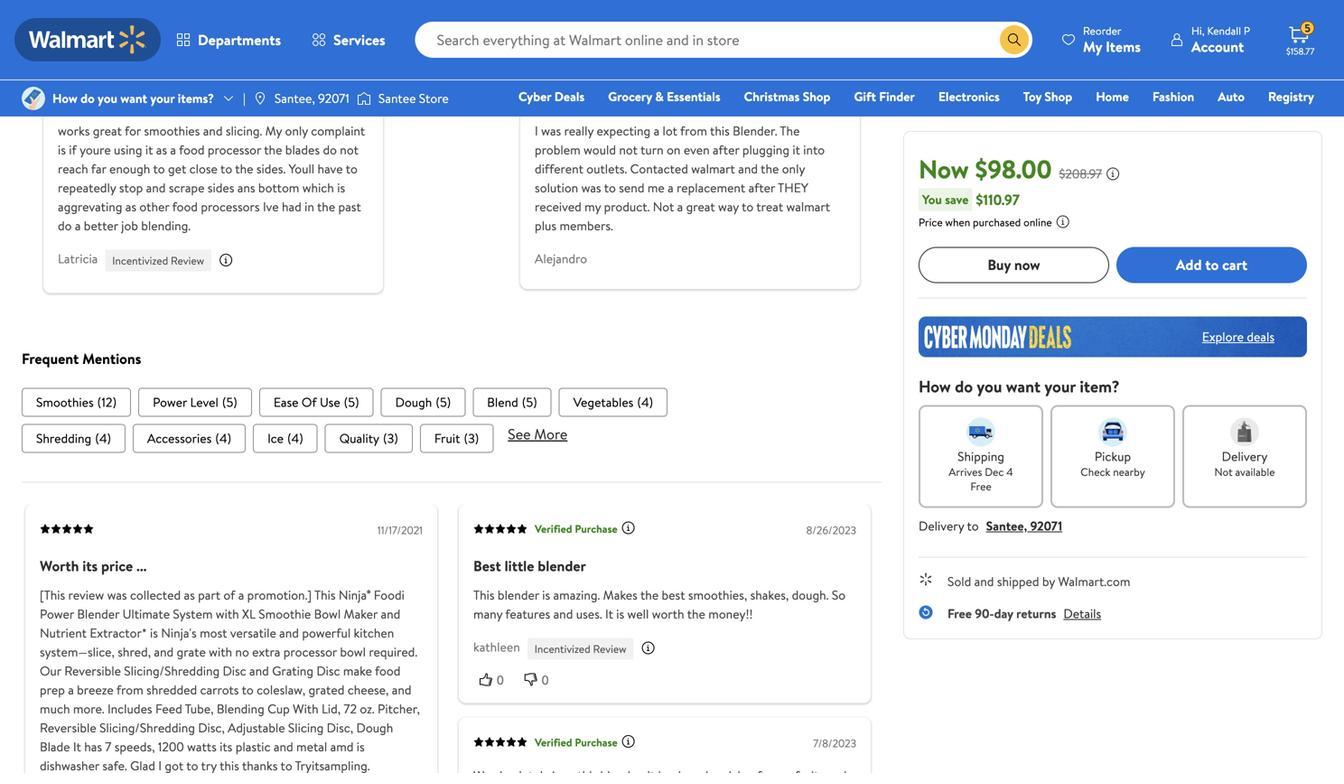 Task type: locate. For each thing, give the bounding box(es) containing it.
(4) for vegetables (4)
[[637, 393, 654, 411]]

(4) right "ice"
[[287, 429, 303, 447]]

verified for 7/8/2023
[[535, 735, 573, 750]]

delivery for not
[[1222, 448, 1268, 465]]

delivery for to
[[919, 517, 965, 535]]

speeds,
[[115, 738, 155, 756]]

1 horizontal spatial it
[[793, 141, 801, 159]]

power inside [this review was collected as part of a promotion.] this ninja® foodi power blender ultimate system with xl smoothie bowl maker and nutrient extractor* is ninja's most versatile and powerful kitchen system—slice, shred, and grate with no extra processor bowl required. our reversible slicing/shredding disc and grating disc make food prep a breeze from shredded carrots to coleslaw, grated cheese, and much more.  includes feed tube, blending cup with lid, 72 oz. pitcher, reversible slicing/shredding disc, adjustable slicing disc, dough blade  it has 7 speeds,  1200 watts its plastic and metal amd is dishwasher safe.  glad i got to try this thanks to tryitsampling.
[[40, 605, 74, 623]]

 image left ninja
[[22, 87, 45, 110]]

slicing/shredding
[[124, 662, 220, 680], [99, 719, 195, 737]]

bowl
[[340, 643, 366, 661]]

(3) for quality (3)
[[383, 429, 398, 447]]

many
[[474, 605, 503, 623]]

cheese,
[[348, 681, 389, 699]]

a down smoothies in the left top of the page
[[170, 141, 176, 159]]

hi,
[[1192, 23, 1205, 38]]

0 vertical spatial verified purchase
[[119, 61, 202, 76]]

0 vertical spatial food
[[179, 141, 205, 159]]

add to cart
[[1177, 255, 1248, 275]]

way
[[719, 198, 739, 216]]

1 vertical spatial santee,
[[987, 517, 1028, 535]]

0 horizontal spatial it
[[145, 141, 153, 159]]

from up even
[[681, 122, 708, 140]]

review for ninja
[[171, 253, 204, 269]]

details
[[1064, 605, 1102, 622]]

list item down use
[[325, 424, 413, 453]]

0 horizontal spatial how
[[52, 89, 78, 107]]

review down blending.
[[171, 253, 204, 269]]

departments button
[[161, 18, 297, 61]]

0 vertical spatial you
[[98, 89, 117, 107]]

great up youre
[[93, 122, 122, 140]]

my right slicing.
[[265, 122, 282, 140]]

processor down powerful
[[284, 643, 337, 661]]

this
[[710, 122, 730, 140], [220, 757, 239, 774]]

other
[[140, 198, 169, 216]]

the down the plugging
[[761, 160, 779, 178]]

0 vertical spatial verified purchase information image
[[621, 521, 636, 536]]

2 it from the left
[[793, 141, 801, 159]]

0 horizontal spatial incentivized
[[112, 253, 168, 269]]

1 horizontal spatial as
[[156, 141, 167, 159]]

incentivized review information image for ninja
[[219, 253, 233, 267]]

1 vertical spatial you
[[977, 375, 1003, 398]]

send
[[619, 179, 645, 197]]

2 this from the left
[[474, 586, 495, 604]]

dough
[[396, 393, 432, 411], [357, 719, 393, 737]]

its inside [this review was collected as part of a promotion.] this ninja® foodi power blender ultimate system with xl smoothie bowl maker and nutrient extractor* is ninja's most versatile and powerful kitchen system—slice, shred, and grate with no extra processor bowl required. our reversible slicing/shredding disc and grating disc make food prep a breeze from shredded carrots to coleslaw, grated cheese, and much more.  includes feed tube, blending cup with lid, 72 oz. pitcher, reversible slicing/shredding disc, adjustable slicing disc, dough blade  it has 7 speeds,  1200 watts its plastic and metal amd is dishwasher safe.  glad i got to try this thanks to tryitsampling.
[[220, 738, 233, 756]]

(4) down level
[[215, 429, 231, 447]]

walmart return disappoints i was really expecting a lot from this blender. the problem would not turn on even after plugging it into different outlets. contacted walmart and the only solution was to send me a replacement after they received my product. not a great way to treat walmart plus members.
[[535, 96, 831, 235]]

(3) right "fruit"
[[464, 429, 479, 447]]

your left item?
[[1045, 375, 1076, 398]]

1 horizontal spatial it
[[606, 605, 614, 623]]

to up blending on the bottom left of page
[[242, 681, 254, 699]]

see more button
[[508, 424, 568, 444]]

0 vertical spatial not
[[653, 198, 674, 216]]

solution
[[535, 179, 579, 197]]

1 vertical spatial dough
[[357, 719, 393, 737]]

latricia
[[58, 250, 98, 268]]

1 horizontal spatial disc
[[317, 662, 340, 680]]

(5) right blend
[[522, 393, 537, 411]]

(3)
[[383, 429, 398, 447], [464, 429, 479, 447]]

0 down kathleen
[[497, 673, 504, 688]]

expecting
[[597, 122, 651, 140]]

0 horizontal spatial your
[[150, 89, 175, 107]]

0 horizontal spatial want
[[120, 89, 147, 107]]

it right using
[[145, 141, 153, 159]]

1 vertical spatial was
[[582, 179, 602, 197]]

close
[[189, 160, 218, 178]]

0 horizontal spatial 0
[[497, 673, 504, 688]]

smoothies
[[36, 393, 94, 411]]

to down outlets.
[[604, 179, 616, 197]]

1 vertical spatial after
[[749, 179, 776, 197]]

 image
[[22, 87, 45, 110], [357, 89, 371, 108], [253, 91, 267, 106]]

free down shipping at the bottom right of the page
[[971, 479, 992, 494]]

list item containing shredding
[[22, 424, 126, 453]]

blending
[[217, 700, 265, 718]]

1 shop from the left
[[803, 88, 831, 105]]

2 0 from the left
[[542, 673, 549, 688]]

not inside walmart return disappoints i was really expecting a lot from this blender. the problem would not turn on even after plugging it into different outlets. contacted walmart and the only solution was to send me a replacement after they received my product. not a great way to treat walmart plus members.
[[619, 141, 638, 159]]

want up for
[[120, 89, 147, 107]]

list item down the power level (5)
[[133, 424, 246, 453]]

after up treat
[[749, 179, 776, 197]]

(4) inside list
[[637, 393, 654, 411]]

list item up shredding (4)
[[22, 388, 131, 417]]

your left items?
[[150, 89, 175, 107]]

2 horizontal spatial  image
[[357, 89, 371, 108]]

pickup
[[1095, 448, 1132, 465]]

makes
[[603, 586, 638, 604]]

great down replacement
[[686, 198, 716, 216]]

buy now
[[988, 255, 1041, 275]]

sides
[[208, 179, 234, 197]]

2 0 button from the left
[[519, 671, 564, 689]]

ease
[[274, 393, 299, 411]]

0 vertical spatial was
[[542, 122, 561, 140]]

1 vertical spatial your
[[1045, 375, 1076, 398]]

92071 up by
[[1031, 517, 1063, 535]]

1 horizontal spatial  image
[[253, 91, 267, 106]]

as down smoothies in the left top of the page
[[156, 141, 167, 159]]

1 horizontal spatial review
[[593, 641, 627, 657]]

0 vertical spatial this
[[710, 122, 730, 140]]

list item
[[22, 388, 131, 417], [138, 388, 252, 417], [259, 388, 374, 417], [381, 388, 466, 417], [473, 388, 552, 417], [559, 388, 668, 417], [22, 424, 126, 453], [133, 424, 246, 453], [253, 424, 318, 453], [325, 424, 413, 453], [420, 424, 494, 453]]

it inside [this review was collected as part of a promotion.] this ninja® foodi power blender ultimate system with xl smoothie bowl maker and nutrient extractor* is ninja's most versatile and powerful kitchen system—slice, shred, and grate with no extra processor bowl required. our reversible slicing/shredding disc and grating disc make food prep a breeze from shredded carrots to coleslaw, grated cheese, and much more.  includes feed tube, blending cup with lid, 72 oz. pitcher, reversible slicing/shredding disc, adjustable slicing disc, dough blade  it has 7 speeds,  1200 watts its plastic and metal amd is dishwasher safe.  glad i got to try this thanks to tryitsampling.
[[73, 738, 81, 756]]

this left blender.
[[710, 122, 730, 140]]

was up problem
[[542, 122, 561, 140]]

ultimate
[[123, 605, 170, 623]]

incentivized down job
[[112, 253, 168, 269]]

job
[[121, 217, 138, 235]]

see
[[508, 424, 531, 444]]

cyber deals
[[519, 88, 585, 105]]

shipping arrives dec 4 free
[[949, 448, 1014, 494]]

1 vertical spatial great
[[686, 198, 716, 216]]

blending.
[[141, 217, 191, 235]]

1 horizontal spatial this
[[474, 586, 495, 604]]

2 verified purchase information image from the top
[[621, 735, 636, 749]]

0 vertical spatial incentivized
[[112, 253, 168, 269]]

2 shop from the left
[[1045, 88, 1073, 105]]

0
[[497, 673, 504, 688], [542, 673, 549, 688]]

0 horizontal spatial from
[[116, 681, 143, 699]]

1 vertical spatial with
[[209, 643, 232, 661]]

1 horizontal spatial my
[[1084, 37, 1103, 56]]

0 vertical spatial 92071
[[318, 89, 350, 107]]

incentivized review information image for best little blender
[[641, 641, 656, 656]]

1 0 button from the left
[[474, 671, 519, 689]]

shop for christmas shop
[[803, 88, 831, 105]]

purchased
[[973, 214, 1021, 230]]

2 (5) from the left
[[344, 393, 359, 411]]

list item up ice (4)
[[259, 388, 374, 417]]

0 down features
[[542, 673, 549, 688]]

list item containing quality
[[325, 424, 413, 453]]

1 horizontal spatial i
[[535, 122, 538, 140]]

intent image for pickup image
[[1099, 418, 1128, 447]]

is down ultimate at the left bottom
[[150, 624, 158, 642]]

use
[[320, 393, 340, 411]]

1 disc from the left
[[223, 662, 246, 680]]

shop right toy
[[1045, 88, 1073, 105]]

(4) down (12)
[[95, 429, 111, 447]]

0 horizontal spatial shop
[[803, 88, 831, 105]]

1 horizontal spatial want
[[1007, 375, 1041, 398]]

2 vertical spatial was
[[107, 586, 127, 604]]

list item containing ice
[[253, 424, 318, 453]]

1 horizontal spatial not
[[619, 141, 638, 159]]

1 vertical spatial reversible
[[40, 719, 96, 737]]

departments
[[198, 30, 281, 50]]

1 verified purchase information image from the top
[[621, 521, 636, 536]]

0 vertical spatial incentivized review information image
[[219, 253, 233, 267]]

i inside walmart return disappoints i was really expecting a lot from this blender. the problem would not turn on even after plugging it into different outlets. contacted walmart and the only solution was to send me a replacement after they received my product. not a great way to treat walmart plus members.
[[535, 122, 538, 140]]

processor down slicing.
[[208, 141, 261, 159]]

0 vertical spatial i
[[535, 122, 538, 140]]

(5) right use
[[344, 393, 359, 411]]

registry one debit
[[1176, 88, 1315, 131]]

1 horizontal spatial 92071
[[1031, 517, 1063, 535]]

i inside [this review was collected as part of a promotion.] this ninja® foodi power blender ultimate system with xl smoothie bowl maker and nutrient extractor* is ninja's most versatile and powerful kitchen system—slice, shred, and grate with no extra processor bowl required. our reversible slicing/shredding disc and grating disc make food prep a breeze from shredded carrots to coleslaw, grated cheese, and much more.  includes feed tube, blending cup with lid, 72 oz. pitcher, reversible slicing/shredding disc, adjustable slicing disc, dough blade  it has 7 speeds,  1200 watts its plastic and metal amd is dishwasher safe.  glad i got to try this thanks to tryitsampling.
[[158, 757, 162, 774]]

0 horizontal spatial not
[[340, 141, 359, 159]]

includes
[[108, 700, 152, 718]]

(5) right level
[[222, 393, 238, 411]]

shop
[[803, 88, 831, 105], [1045, 88, 1073, 105]]

cyber monday deals image
[[919, 317, 1308, 357]]

0 vertical spatial review
[[171, 253, 204, 269]]

not down expecting
[[619, 141, 638, 159]]

it inside walmart return disappoints i was really expecting a lot from this blender. the problem would not turn on even after plugging it into different outlets. contacted walmart and the only solution was to send me a replacement after they received my product. not a great way to treat walmart plus members.
[[793, 141, 801, 159]]

1 vertical spatial power
[[40, 605, 74, 623]]

1 vertical spatial this
[[220, 757, 239, 774]]

this up many
[[474, 586, 495, 604]]

incentivized review information image
[[219, 253, 233, 267], [641, 641, 656, 656]]

it left into on the right top of the page
[[793, 141, 801, 159]]

powerful
[[302, 624, 351, 642]]

and inside this blender is amazing. makes the best smoothies, shakes, dough. so many features and uses. it is well worth the money!!
[[554, 605, 573, 623]]

to right way
[[742, 198, 754, 216]]

verified
[[119, 61, 157, 76], [535, 521, 573, 537], [535, 735, 573, 750]]

really
[[564, 122, 594, 140]]

1 vertical spatial my
[[265, 122, 282, 140]]

1 horizontal spatial this
[[710, 122, 730, 140]]

list containing smoothies
[[22, 388, 882, 417]]

delivery inside delivery not available
[[1222, 448, 1268, 465]]

do up 'have' on the top
[[323, 141, 337, 159]]

0 horizontal spatial  image
[[22, 87, 45, 110]]

0 horizontal spatial processor
[[208, 141, 261, 159]]

1 this from the left
[[314, 586, 336, 604]]

with down the 'most'
[[209, 643, 232, 661]]

1 vertical spatial not
[[1215, 464, 1233, 480]]

to left try
[[186, 757, 198, 774]]

0 button
[[474, 671, 519, 689], [519, 671, 564, 689]]

disc, up amd in the bottom of the page
[[327, 719, 354, 737]]

0 vertical spatial great
[[93, 122, 122, 140]]

1 horizontal spatial 0
[[542, 673, 549, 688]]

youll
[[289, 160, 315, 178]]

1 vertical spatial want
[[1007, 375, 1041, 398]]

shop right christmas
[[803, 88, 831, 105]]

with down of
[[216, 605, 239, 623]]

accessories
[[147, 429, 212, 447]]

works
[[58, 122, 90, 140]]

has
[[84, 738, 102, 756]]

list item up see on the left
[[473, 388, 552, 417]]

1 horizontal spatial not
[[1215, 464, 1233, 480]]

its right "watts"
[[220, 738, 233, 756]]

a down aggrevating
[[75, 217, 81, 235]]

this
[[314, 586, 336, 604], [474, 586, 495, 604]]

0 vertical spatial from
[[681, 122, 708, 140]]

list
[[22, 388, 882, 417]]

frequent mentions
[[22, 349, 141, 369]]

0 vertical spatial dough
[[396, 393, 432, 411]]

as
[[156, 141, 167, 159], [125, 198, 137, 216], [184, 586, 195, 604]]

(5) up "fruit"
[[436, 393, 451, 411]]

1 horizontal spatial from
[[681, 122, 708, 140]]

turn
[[641, 141, 664, 159]]

free inside shipping arrives dec 4 free
[[971, 479, 992, 494]]

this inside this blender is amazing. makes the best smoothies, shakes, dough. so many features and uses. it is well worth the money!!
[[474, 586, 495, 604]]

review
[[68, 586, 104, 604]]

0 horizontal spatial this
[[314, 586, 336, 604]]

blend (5)
[[487, 393, 537, 411]]

want
[[120, 89, 147, 107], [1007, 375, 1041, 398]]

repeatedly
[[58, 179, 116, 197]]

incentivized down uses.
[[535, 641, 591, 657]]

it right uses.
[[606, 605, 614, 623]]

not inside walmart return disappoints i was really expecting a lot from this blender. the problem would not turn on even after plugging it into different outlets. contacted walmart and the only solution was to send me a replacement after they received my product. not a great way to treat walmart plus members.
[[653, 198, 674, 216]]

and down the plugging
[[739, 160, 758, 178]]

want left item?
[[1007, 375, 1041, 398]]

only inside walmart return disappoints i was really expecting a lot from this blender. the problem would not turn on even after plugging it into different outlets. contacted walmart and the only solution was to send me a replacement after they received my product. not a great way to treat walmart plus members.
[[782, 160, 805, 178]]

christmas shop
[[744, 88, 831, 105]]

it inside this blender is amazing. makes the best smoothies, shakes, dough. so many features and uses. it is well worth the money!!
[[606, 605, 614, 623]]

registry
[[1269, 88, 1315, 105]]

the right worth
[[687, 605, 706, 623]]

your for items?
[[150, 89, 175, 107]]

the up well
[[641, 586, 659, 604]]

electronics link
[[931, 87, 1008, 106]]

0 horizontal spatial 92071
[[318, 89, 350, 107]]

items
[[1106, 37, 1141, 56]]

my left items
[[1084, 37, 1103, 56]]

1 vertical spatial verified
[[535, 521, 573, 537]]

this inside [this review was collected as part of a promotion.] this ninja® foodi power blender ultimate system with xl smoothie bowl maker and nutrient extractor* is ninja's most versatile and powerful kitchen system—slice, shred, and grate with no extra processor bowl required. our reversible slicing/shredding disc and grating disc make food prep a breeze from shredded carrots to coleslaw, grated cheese, and much more.  includes feed tube, blending cup with lid, 72 oz. pitcher, reversible slicing/shredding disc, adjustable slicing disc, dough blade  it has 7 speeds,  1200 watts its plastic and metal amd is dishwasher safe.  glad i got to try this thanks to tryitsampling.
[[314, 586, 336, 604]]

services button
[[297, 18, 401, 61]]

0 vertical spatial after
[[713, 141, 740, 159]]

1 vertical spatial incentivized
[[535, 641, 591, 657]]

only up they
[[782, 160, 805, 178]]

reversible up the breeze
[[64, 662, 121, 680]]

slicing/shredding up shredded
[[124, 662, 220, 680]]

1 vertical spatial blender
[[498, 586, 539, 604]]

0 vertical spatial power
[[153, 393, 187, 411]]

delivery up sold
[[919, 517, 965, 535]]

our
[[40, 662, 61, 680]]

verified purchase for 7/8/2023
[[535, 735, 618, 750]]

dough up see more list
[[396, 393, 432, 411]]

disc
[[223, 662, 246, 680], [317, 662, 340, 680]]

reversible up 'blade'
[[40, 719, 96, 737]]

1 vertical spatial its
[[220, 738, 233, 756]]

is up past
[[337, 179, 345, 197]]

&
[[656, 88, 664, 105]]

(3) for fruit (3)
[[464, 429, 479, 447]]

disc down no
[[223, 662, 246, 680]]

verified purchase information image
[[621, 521, 636, 536], [621, 735, 636, 749]]

how for how do you want your item?
[[919, 375, 951, 398]]

disc, up "watts"
[[198, 719, 225, 737]]

3 (5) from the left
[[436, 393, 451, 411]]

1 0 from the left
[[497, 673, 504, 688]]

only inside ninja works great for smoothies and slicing. my only complaint is if youre using it as a food processor the blades do not reach far enough to get close to the sides. youll have to repeatedly stop and scrape sides ans bottom which is aggrevating as other food processors ive had in the past do a better job blending.
[[285, 122, 308, 140]]

2 vertical spatial food
[[375, 662, 401, 680]]

 image right |
[[253, 91, 267, 106]]

1 vertical spatial processor
[[284, 643, 337, 661]]

0 vertical spatial your
[[150, 89, 175, 107]]

received
[[535, 198, 582, 216]]

1 horizontal spatial its
[[220, 738, 233, 756]]

as up system
[[184, 586, 195, 604]]

0 horizontal spatial i
[[158, 757, 162, 774]]

1 vertical spatial delivery
[[919, 517, 965, 535]]

0 horizontal spatial as
[[125, 198, 137, 216]]

slicing/shredding up speeds,
[[99, 719, 195, 737]]

ice
[[268, 429, 284, 447]]

incentivized review down blending.
[[112, 253, 204, 269]]

0 vertical spatial processor
[[208, 141, 261, 159]]

power left level
[[153, 393, 187, 411]]

1 (3) from the left
[[383, 429, 398, 447]]

1 not from the left
[[340, 141, 359, 159]]

1 vertical spatial how
[[919, 375, 951, 398]]

incentivized review
[[112, 253, 204, 269], [535, 641, 627, 657]]

2 disc from the left
[[317, 662, 340, 680]]

check
[[1081, 464, 1111, 480]]

was up my
[[582, 179, 602, 197]]

1 vertical spatial food
[[172, 198, 198, 216]]

1 vertical spatial incentivized review information image
[[641, 641, 656, 656]]

1 horizontal spatial santee,
[[987, 517, 1028, 535]]

so
[[832, 586, 846, 604]]

arrives
[[949, 464, 983, 480]]

1 horizontal spatial disc,
[[327, 719, 354, 737]]

1 horizontal spatial how
[[919, 375, 951, 398]]

1 vertical spatial from
[[116, 681, 143, 699]]

was up blender
[[107, 586, 127, 604]]

0 horizontal spatial this
[[220, 757, 239, 774]]

intent image for shipping image
[[967, 418, 996, 447]]

after right even
[[713, 141, 740, 159]]

0 vertical spatial only
[[285, 122, 308, 140]]

(4)
[[637, 393, 654, 411], [95, 429, 111, 447], [215, 429, 231, 447], [287, 429, 303, 447]]

to left get
[[153, 160, 165, 178]]

2 (3) from the left
[[464, 429, 479, 447]]

92071 up complaint
[[318, 89, 350, 107]]

want for item?
[[1007, 375, 1041, 398]]

you for how do you want your items?
[[98, 89, 117, 107]]

0 horizontal spatial disc
[[223, 662, 246, 680]]

1 horizontal spatial you
[[977, 375, 1003, 398]]

2 disc, from the left
[[327, 719, 354, 737]]

ease of use (5)
[[274, 393, 359, 411]]

purchase for 7/8/2023
[[575, 735, 618, 750]]

1 horizontal spatial incentivized
[[535, 641, 591, 657]]

1 it from the left
[[145, 141, 153, 159]]

the right in
[[317, 198, 335, 216]]

Walmart Site-Wide search field
[[415, 22, 1033, 58]]

from inside walmart return disappoints i was really expecting a lot from this blender. the problem would not turn on even after plugging it into different outlets. contacted walmart and the only solution was to send me a replacement after they received my product. not a great way to treat walmart plus members.
[[681, 122, 708, 140]]

the
[[264, 141, 282, 159], [235, 160, 254, 178], [761, 160, 779, 178], [317, 198, 335, 216], [641, 586, 659, 604], [687, 605, 706, 623]]

pickup check nearby
[[1081, 448, 1146, 480]]

0 vertical spatial want
[[120, 89, 147, 107]]

incentivized review information image down processors
[[219, 253, 233, 267]]

coleslaw,
[[257, 681, 306, 699]]

list item down smoothies (12)
[[22, 424, 126, 453]]

ice (4)
[[268, 429, 303, 447]]

not down complaint
[[340, 141, 359, 159]]

0 vertical spatial free
[[971, 479, 992, 494]]

list item containing power level
[[138, 388, 252, 417]]

and right sold
[[975, 573, 995, 590]]

cup
[[268, 700, 290, 718]]

2 not from the left
[[619, 141, 638, 159]]

0 horizontal spatial power
[[40, 605, 74, 623]]

walmart down they
[[787, 198, 831, 216]]

(5)
[[222, 393, 238, 411], [344, 393, 359, 411], [436, 393, 451, 411], [522, 393, 537, 411]]

disc up grated
[[317, 662, 340, 680]]

0 horizontal spatial review
[[171, 253, 204, 269]]

1 vertical spatial incentivized review
[[535, 641, 627, 657]]

returns
[[1017, 605, 1057, 622]]

1 vertical spatial verified purchase information image
[[621, 735, 636, 749]]

list item down ease
[[253, 424, 318, 453]]

0 horizontal spatial walmart
[[692, 160, 736, 178]]

best little blender
[[474, 556, 586, 576]]



Task type: describe. For each thing, give the bounding box(es) containing it.
price
[[919, 214, 943, 230]]

and left metal
[[274, 738, 293, 756]]

is left if
[[58, 141, 66, 159]]

and up the "pitcher,"
[[392, 681, 412, 699]]

 image for santee, 92071
[[253, 91, 267, 106]]

buy
[[988, 255, 1011, 275]]

learn more about strikethrough prices image
[[1106, 167, 1121, 181]]

0 vertical spatial walmart
[[692, 160, 736, 178]]

|
[[243, 89, 246, 107]]

my inside ninja works great for smoothies and slicing. my only complaint is if youre using it as a food processor the blades do not reach far enough to get close to the sides. youll have to repeatedly stop and scrape sides ans bottom which is aggrevating as other food processors ive had in the past do a better job blending.
[[265, 122, 282, 140]]

do up intent image for shipping at the right of page
[[955, 375, 973, 398]]

is left well
[[617, 605, 625, 623]]

you for how do you want your item?
[[977, 375, 1003, 398]]

grate
[[177, 643, 206, 661]]

a right me
[[668, 179, 674, 197]]

you
[[923, 190, 943, 208]]

(4) for accessories (4)
[[215, 429, 231, 447]]

dishwasher
[[40, 757, 99, 774]]

 image for how do you want your items?
[[22, 87, 45, 110]]

santee store
[[379, 89, 449, 107]]

return
[[591, 96, 631, 115]]

verified purchase information image for 7/8/2023
[[621, 735, 636, 749]]

and inside walmart return disappoints i was really expecting a lot from this blender. the problem would not turn on even after plugging it into different outlets. contacted walmart and the only solution was to send me a replacement after they received my product. not a great way to treat walmart plus members.
[[739, 160, 758, 178]]

of
[[302, 393, 317, 411]]

little
[[505, 556, 535, 576]]

0 for 2nd the 0 button from the right
[[497, 673, 504, 688]]

a right prep
[[68, 681, 74, 699]]

food inside [this review was collected as part of a promotion.] this ninja® foodi power blender ultimate system with xl smoothie bowl maker and nutrient extractor* is ninja's most versatile and powerful kitchen system—slice, shred, and grate with no extra processor bowl required. our reversible slicing/shredding disc and grating disc make food prep a breeze from shredded carrots to coleslaw, grated cheese, and much more.  includes feed tube, blending cup with lid, 72 oz. pitcher, reversible slicing/shredding disc, adjustable slicing disc, dough blade  it has 7 speeds,  1200 watts its plastic and metal amd is dishwasher safe.  glad i got to try this thanks to tryitsampling.
[[375, 662, 401, 680]]

system
[[173, 605, 213, 623]]

nutrient
[[40, 624, 87, 642]]

0 vertical spatial purchase
[[159, 61, 202, 76]]

$208.97
[[1060, 165, 1103, 183]]

the inside walmart return disappoints i was really expecting a lot from this blender. the problem would not turn on even after plugging it into different outlets. contacted walmart and the only solution was to send me a replacement after they received my product. not a great way to treat walmart plus members.
[[761, 160, 779, 178]]

pitcher,
[[378, 700, 420, 718]]

list item containing smoothies
[[22, 388, 131, 417]]

even
[[684, 141, 710, 159]]

1 vertical spatial slicing/shredding
[[99, 719, 195, 737]]

frequent
[[22, 349, 79, 369]]

see more list
[[22, 424, 882, 453]]

list item containing accessories
[[133, 424, 246, 453]]

0 vertical spatial slicing/shredding
[[124, 662, 220, 680]]

list item containing ease of use
[[259, 388, 374, 417]]

1 vertical spatial 92071
[[1031, 517, 1063, 535]]

bowl
[[314, 605, 341, 623]]

items?
[[178, 89, 214, 107]]

0 vertical spatial blender
[[538, 556, 586, 576]]

they
[[778, 179, 808, 197]]

processor inside ninja works great for smoothies and slicing. my only complaint is if youre using it as a food processor the blades do not reach far enough to get close to the sides. youll have to repeatedly stop and scrape sides ans bottom which is aggrevating as other food processors ive had in the past do a better job blending.
[[208, 141, 261, 159]]

4
[[1007, 464, 1014, 480]]

want for items?
[[120, 89, 147, 107]]

is up features
[[543, 586, 551, 604]]

1 vertical spatial free
[[948, 605, 972, 622]]

dec
[[985, 464, 1004, 480]]

your for item?
[[1045, 375, 1076, 398]]

gift
[[854, 88, 877, 105]]

search icon image
[[1008, 33, 1022, 47]]

try
[[201, 757, 217, 774]]

shakes,
[[751, 586, 789, 604]]

1 vertical spatial as
[[125, 198, 137, 216]]

do down aggrevating
[[58, 217, 72, 235]]

versatile
[[230, 624, 276, 642]]

walmart image
[[29, 25, 146, 54]]

do up works on the top of the page
[[81, 89, 95, 107]]

0 vertical spatial reversible
[[64, 662, 121, 680]]

had
[[282, 198, 302, 216]]

1 horizontal spatial was
[[542, 122, 561, 140]]

to right 'have' on the top
[[346, 160, 358, 178]]

now
[[919, 151, 969, 187]]

not inside delivery not available
[[1215, 464, 1233, 480]]

if
[[69, 141, 77, 159]]

(4) for shredding (4)
[[95, 429, 111, 447]]

ninja
[[58, 96, 88, 115]]

ans
[[237, 179, 255, 197]]

safe.
[[102, 757, 127, 774]]

alejandro
[[535, 250, 588, 268]]

ninja's
[[161, 624, 197, 642]]

processor inside [this review was collected as part of a promotion.] this ninja® foodi power blender ultimate system with xl smoothie bowl maker and nutrient extractor* is ninja's most versatile and powerful kitchen system—slice, shred, and grate with no extra processor bowl required. our reversible slicing/shredding disc and grating disc make food prep a breeze from shredded carrots to coleslaw, grated cheese, and much more.  includes feed tube, blending cup with lid, 72 oz. pitcher, reversible slicing/shredding disc, adjustable slicing disc, dough blade  it has 7 speeds,  1200 watts its plastic and metal amd is dishwasher safe.  glad i got to try this thanks to tryitsampling.
[[284, 643, 337, 661]]

and left slicing.
[[203, 122, 223, 140]]

scrape
[[169, 179, 205, 197]]

incentivized review for best little blender
[[535, 641, 627, 657]]

xl
[[242, 605, 256, 623]]

amazing.
[[554, 586, 600, 604]]

my inside reorder my items
[[1084, 37, 1103, 56]]

auto
[[1219, 88, 1245, 105]]

system—slice,
[[40, 643, 115, 661]]

christmas shop link
[[736, 87, 839, 106]]

a down replacement
[[678, 198, 683, 216]]

carrots
[[200, 681, 239, 699]]

home
[[1096, 88, 1130, 105]]

list item containing vegetables
[[559, 388, 668, 417]]

maker
[[344, 605, 378, 623]]

extra
[[252, 643, 281, 661]]

to up sides
[[221, 160, 232, 178]]

thanks
[[242, 757, 278, 774]]

 image for santee store
[[357, 89, 371, 108]]

plus
[[535, 217, 557, 235]]

list item containing dough
[[381, 388, 466, 417]]

to left santee, 92071 button
[[967, 517, 979, 535]]

into
[[804, 141, 825, 159]]

$110.97
[[976, 190, 1020, 209]]

debit
[[1207, 113, 1238, 131]]

got
[[165, 757, 184, 774]]

the up ans
[[235, 160, 254, 178]]

how do you want your item?
[[919, 375, 1120, 398]]

is right amd in the bottom of the page
[[357, 738, 365, 756]]

list item containing blend
[[473, 388, 552, 417]]

shipped
[[998, 573, 1040, 590]]

problem
[[535, 141, 581, 159]]

santee
[[379, 89, 416, 107]]

and down smoothie
[[279, 624, 299, 642]]

from inside [this review was collected as part of a promotion.] this ninja® foodi power blender ultimate system with xl smoothie bowl maker and nutrient extractor* is ninja's most versatile and powerful kitchen system—slice, shred, and grate with no extra processor bowl required. our reversible slicing/shredding disc and grating disc make food prep a breeze from shredded carrots to coleslaw, grated cheese, and much more.  includes feed tube, blending cup with lid, 72 oz. pitcher, reversible slicing/shredding disc, adjustable slicing disc, dough blade  it has 7 speeds,  1200 watts its plastic and metal amd is dishwasher safe.  glad i got to try this thanks to tryitsampling.
[[116, 681, 143, 699]]

1 horizontal spatial dough
[[396, 393, 432, 411]]

intent image for delivery image
[[1231, 418, 1260, 447]]

by
[[1043, 573, 1056, 590]]

this inside [this review was collected as part of a promotion.] this ninja® foodi power blender ultimate system with xl smoothie bowl maker and nutrient extractor* is ninja's most versatile and powerful kitchen system—slice, shred, and grate with no extra processor bowl required. our reversible slicing/shredding disc and grating disc make food prep a breeze from shredded carrots to coleslaw, grated cheese, and much more.  includes feed tube, blending cup with lid, 72 oz. pitcher, reversible slicing/shredding disc, adjustable slicing disc, dough blade  it has 7 speeds,  1200 watts its plastic and metal amd is dishwasher safe.  glad i got to try this thanks to tryitsampling.
[[220, 757, 239, 774]]

and down the extra
[[249, 662, 269, 680]]

verified purchase information image for 8/26/2023
[[621, 521, 636, 536]]

it inside ninja works great for smoothies and slicing. my only complaint is if youre using it as a food processor the blades do not reach far enough to get close to the sides. youll have to repeatedly stop and scrape sides ans bottom which is aggrevating as other food processors ive had in the past do a better job blending.
[[145, 141, 153, 159]]

0 vertical spatial with
[[216, 605, 239, 623]]

reorder
[[1084, 23, 1122, 38]]

0 vertical spatial santee,
[[275, 89, 315, 107]]

you save $110.97
[[923, 190, 1020, 209]]

would
[[584, 141, 616, 159]]

youre
[[80, 141, 111, 159]]

metal
[[296, 738, 327, 756]]

as inside [this review was collected as part of a promotion.] this ninja® foodi power blender ultimate system with xl smoothie bowl maker and nutrient extractor* is ninja's most versatile and powerful kitchen system—slice, shred, and grate with no extra processor bowl required. our reversible slicing/shredding disc and grating disc make food prep a breeze from shredded carrots to coleslaw, grated cheese, and much more.  includes feed tube, blending cup with lid, 72 oz. pitcher, reversible slicing/shredding disc, adjustable slicing disc, dough blade  it has 7 speeds,  1200 watts its plastic and metal amd is dishwasher safe.  glad i got to try this thanks to tryitsampling.
[[184, 586, 195, 604]]

now
[[1015, 255, 1041, 275]]

shop for toy shop
[[1045, 88, 1073, 105]]

smoothie
[[259, 605, 311, 623]]

purchase for 8/26/2023
[[575, 521, 618, 537]]

well
[[628, 605, 649, 623]]

and down foodi
[[381, 605, 401, 623]]

Search search field
[[415, 22, 1033, 58]]

now $98.00
[[919, 151, 1052, 187]]

verified for 8/26/2023
[[535, 521, 573, 537]]

to inside button
[[1206, 255, 1219, 275]]

0 vertical spatial as
[[156, 141, 167, 159]]

2 horizontal spatial was
[[582, 179, 602, 197]]

and down ninja's
[[154, 643, 174, 661]]

[this review was collected as part of a promotion.] this ninja® foodi power blender ultimate system with xl smoothie bowl maker and nutrient extractor* is ninja's most versatile and powerful kitchen system—slice, shred, and grate with no extra processor bowl required. our reversible slicing/shredding disc and grating disc make food prep a breeze from shredded carrots to coleslaw, grated cheese, and much more.  includes feed tube, blending cup with lid, 72 oz. pitcher, reversible slicing/shredding disc, adjustable slicing disc, dough blade  it has 7 speeds,  1200 watts its plastic and metal amd is dishwasher safe.  glad i got to try this thanks to tryitsampling.
[[40, 586, 420, 774]]

(4) for ice (4)
[[287, 429, 303, 447]]

breeze
[[77, 681, 114, 699]]

incentivized review for ninja
[[112, 253, 204, 269]]

dough inside [this review was collected as part of a promotion.] this ninja® foodi power blender ultimate system with xl smoothie bowl maker and nutrient extractor* is ninja's most versatile and powerful kitchen system—slice, shred, and grate with no extra processor bowl required. our reversible slicing/shredding disc and grating disc make food prep a breeze from shredded carrots to coleslaw, grated cheese, and much more.  includes feed tube, blending cup with lid, 72 oz. pitcher, reversible slicing/shredding disc, adjustable slicing disc, dough blade  it has 7 speeds,  1200 watts its plastic and metal amd is dishwasher safe.  glad i got to try this thanks to tryitsampling.
[[357, 719, 393, 737]]

1 disc, from the left
[[198, 719, 225, 737]]

blender inside this blender is amazing. makes the best smoothies, shakes, dough. so many features and uses. it is well worth the money!!
[[498, 586, 539, 604]]

delivery to santee, 92071
[[919, 517, 1063, 535]]

1 horizontal spatial after
[[749, 179, 776, 197]]

ive
[[263, 198, 279, 216]]

save
[[946, 190, 969, 208]]

walmart+ link
[[1253, 112, 1323, 131]]

grocery
[[608, 88, 652, 105]]

item?
[[1080, 375, 1120, 398]]

the up sides.
[[264, 141, 282, 159]]

legal information image
[[1056, 214, 1071, 229]]

0 for second the 0 button from left
[[542, 673, 549, 688]]

list item containing fruit
[[420, 424, 494, 453]]

not inside ninja works great for smoothies and slicing. my only complaint is if youre using it as a food processor the blades do not reach far enough to get close to the sides. youll have to repeatedly stop and scrape sides ans bottom which is aggrevating as other food processors ive had in the past do a better job blending.
[[340, 141, 359, 159]]

oz.
[[360, 700, 375, 718]]

treat
[[757, 198, 784, 216]]

fruit (3)
[[435, 429, 479, 447]]

0 vertical spatial its
[[82, 556, 98, 576]]

verified purchase for 8/26/2023
[[535, 521, 618, 537]]

fruit
[[435, 429, 460, 447]]

to right thanks
[[281, 757, 293, 774]]

glad
[[130, 757, 155, 774]]

1 (5) from the left
[[222, 393, 238, 411]]

incentivized for ninja
[[112, 253, 168, 269]]

ninja works great for smoothies and slicing. my only complaint is if youre using it as a food processor the blades do not reach far enough to get close to the sides. youll have to repeatedly stop and scrape sides ans bottom which is aggrevating as other food processors ive had in the past do a better job blending.
[[58, 96, 365, 235]]

was inside [this review was collected as part of a promotion.] this ninja® foodi power blender ultimate system with xl smoothie bowl maker and nutrient extractor* is ninja's most versatile and powerful kitchen system—slice, shred, and grate with no extra processor bowl required. our reversible slicing/shredding disc and grating disc make food prep a breeze from shredded carrots to coleslaw, grated cheese, and much more.  includes feed tube, blending cup with lid, 72 oz. pitcher, reversible slicing/shredding disc, adjustable slicing disc, dough blade  it has 7 speeds,  1200 watts its plastic and metal amd is dishwasher safe.  glad i got to try this thanks to tryitsampling.
[[107, 586, 127, 604]]

price
[[101, 556, 133, 576]]

smoothies (12)
[[36, 393, 117, 411]]

a left lot on the top
[[654, 122, 660, 140]]

how for how do you want your items?
[[52, 89, 78, 107]]

better
[[84, 217, 118, 235]]

a right of
[[238, 586, 244, 604]]

11/17/2021
[[378, 523, 423, 538]]

review for best little blender
[[593, 641, 627, 657]]

1 horizontal spatial power
[[153, 393, 187, 411]]

best
[[474, 556, 501, 576]]

0 vertical spatial verified
[[119, 61, 157, 76]]

explore
[[1203, 328, 1244, 346]]

gift finder link
[[846, 87, 924, 106]]

and up other
[[146, 179, 166, 197]]

this inside walmart return disappoints i was really expecting a lot from this blender. the problem would not turn on even after plugging it into different outlets. contacted walmart and the only solution was to send me a replacement after they received my product. not a great way to treat walmart plus members.
[[710, 122, 730, 140]]

4 (5) from the left
[[522, 393, 537, 411]]

toy shop
[[1024, 88, 1073, 105]]

1 horizontal spatial walmart
[[787, 198, 831, 216]]

incentivized for best little blender
[[535, 641, 591, 657]]

great inside ninja works great for smoothies and slicing. my only complaint is if youre using it as a food processor the blades do not reach far enough to get close to the sides. youll have to repeatedly stop and scrape sides ans bottom which is aggrevating as other food processors ive had in the past do a better job blending.
[[93, 122, 122, 140]]

using
[[114, 141, 142, 159]]

great inside walmart return disappoints i was really expecting a lot from this blender. the problem would not turn on even after plugging it into different outlets. contacted walmart and the only solution was to send me a replacement after they received my product. not a great way to treat walmart plus members.
[[686, 198, 716, 216]]



Task type: vqa. For each thing, say whether or not it's contained in the screenshot.
'the' inside Walmart return disappoints I was really expecting a lot from this Blender. The problem would not turn on even after plugging it into different outlets. Contacted walmart and the only solution was to send me a replacement after THEY received my product. Not a great way to treat walmart plus members.
yes



